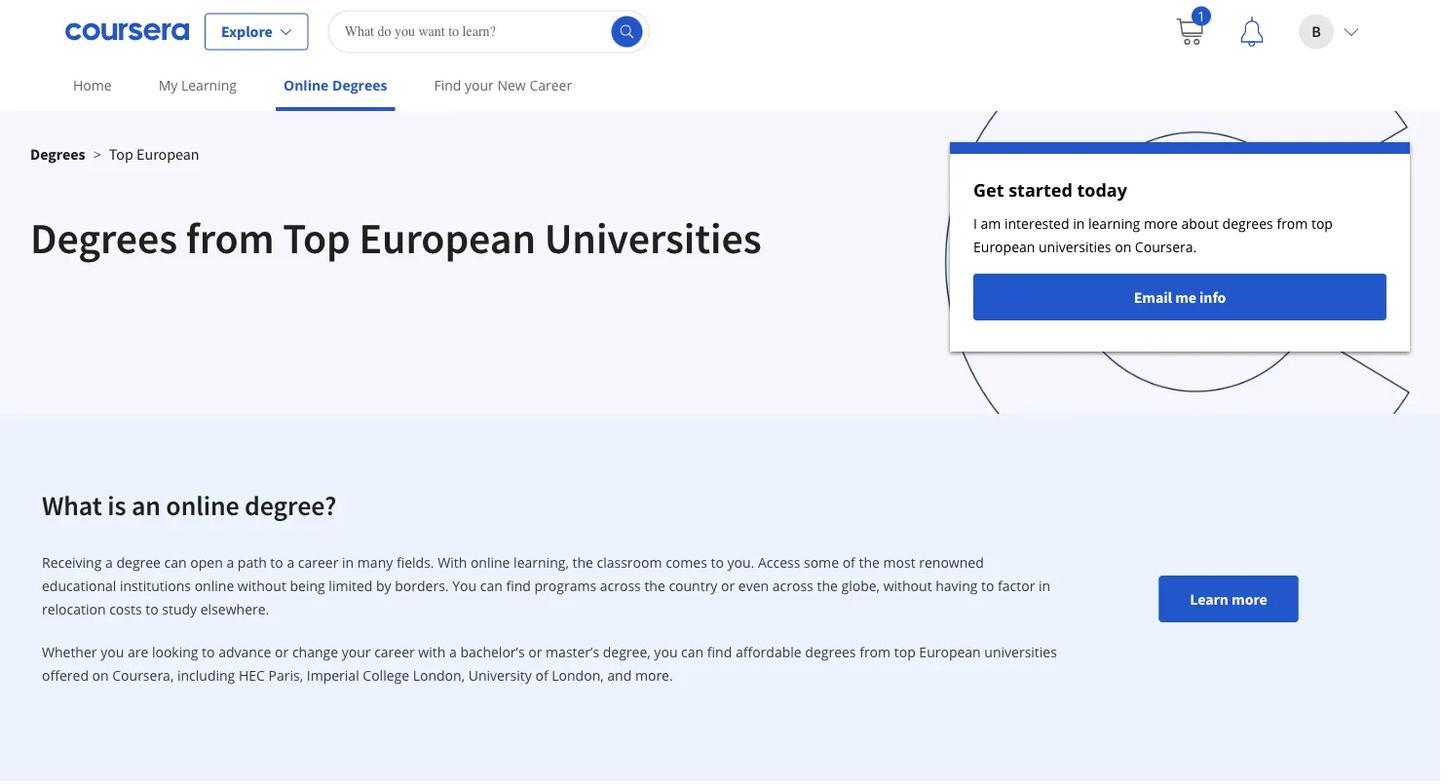Task type: vqa. For each thing, say whether or not it's contained in the screenshot.
Receiving
yes



Task type: describe. For each thing, give the bounding box(es) containing it.
hec
[[239, 666, 265, 685]]

2 you from the left
[[654, 643, 678, 661]]

to left "factor"
[[981, 576, 994, 595]]

1 vertical spatial in
[[342, 553, 354, 572]]

0 horizontal spatial can
[[164, 553, 187, 572]]

explore button
[[205, 13, 309, 50]]

1 london, from the left
[[413, 666, 465, 685]]

degrees for degrees > top european
[[30, 144, 85, 164]]

from inside whether you are looking to advance or change your career with a bachelor's or master's degree, you can find affordable degrees from top european universities offered on coursera, including hec paris, imperial college london, university of london, and more.
[[860, 643, 891, 661]]

some
[[804, 553, 839, 572]]

new
[[497, 76, 526, 95]]

online degrees link
[[276, 63, 395, 111]]

1 vertical spatial online
[[471, 553, 510, 572]]

degrees inside i am interested in learning more about degrees from top european universities on coursera.
[[1223, 214, 1273, 232]]

even
[[739, 576, 769, 595]]

learning
[[181, 76, 237, 95]]

most
[[883, 553, 916, 572]]

to down institutions
[[145, 600, 159, 618]]

1 horizontal spatial or
[[528, 643, 542, 661]]

2 london, from the left
[[552, 666, 604, 685]]

country
[[669, 576, 718, 595]]

my learning
[[159, 76, 237, 95]]

bachelor's
[[460, 643, 525, 661]]

on inside i am interested in learning more about degrees from top european universities on coursera.
[[1115, 237, 1132, 256]]

i
[[974, 214, 977, 232]]

and
[[607, 666, 632, 685]]

path
[[238, 553, 267, 572]]

1 across from the left
[[600, 576, 641, 595]]

can inside whether you are looking to advance or change your career with a bachelor's or master's degree, you can find affordable degrees from top european universities offered on coursera, including hec paris, imperial college london, university of london, and more.
[[681, 643, 704, 661]]

learning
[[1088, 214, 1140, 232]]

what is an online degree?
[[42, 489, 337, 523]]

in inside i am interested in learning more about degrees from top european universities on coursera.
[[1073, 214, 1085, 232]]

a inside whether you are looking to advance or change your career with a bachelor's or master's degree, you can find affordable degrees from top european universities offered on coursera, including hec paris, imperial college london, university of london, and more.
[[449, 643, 457, 661]]

with
[[438, 553, 467, 572]]

with
[[418, 643, 446, 661]]

home link
[[65, 63, 120, 107]]

get started today status
[[950, 142, 1410, 352]]

home
[[73, 76, 112, 95]]

the up 'globe,'
[[859, 553, 880, 572]]

receiving
[[42, 553, 102, 572]]

learn more link
[[1159, 576, 1299, 623]]

many
[[357, 553, 393, 572]]

coursera,
[[112, 666, 174, 685]]

globe,
[[841, 576, 880, 595]]

institutions
[[120, 576, 191, 595]]

degrees link
[[30, 144, 85, 164]]

a left degree
[[105, 553, 113, 572]]

you.
[[727, 553, 755, 572]]

learn
[[1190, 590, 1229, 609]]

being
[[290, 576, 325, 595]]

top european link
[[109, 144, 199, 164]]

1 without from the left
[[238, 576, 286, 595]]

your inside whether you are looking to advance or change your career with a bachelor's or master's degree, you can find affordable degrees from top european universities offered on coursera, including hec paris, imperial college london, university of london, and more.
[[342, 643, 371, 661]]

the down "some"
[[817, 576, 838, 595]]

learning,
[[514, 553, 569, 572]]

explore
[[221, 22, 273, 41]]

1
[[1198, 6, 1205, 25]]

more.
[[635, 666, 673, 685]]

find your new career link
[[426, 63, 580, 107]]

comes
[[666, 553, 707, 572]]

find
[[434, 76, 461, 95]]

having
[[936, 576, 978, 595]]

2 across from the left
[[773, 576, 814, 595]]

universities inside whether you are looking to advance or change your career with a bachelor's or master's degree, you can find affordable degrees from top european universities offered on coursera, including hec paris, imperial college london, university of london, and more.
[[985, 643, 1057, 661]]

coursera.
[[1135, 237, 1197, 256]]

1 vertical spatial can
[[480, 576, 503, 595]]

fields.
[[397, 553, 434, 572]]

1 you from the left
[[101, 643, 124, 661]]

costs
[[109, 600, 142, 618]]

or inside receiving a degree can open a path to a career in many fields. with online learning, the classroom comes to you. access some of the most renowned educational institutions online without being limited by borders. you can find programs across the country or even across the globe, without having to factor in relocation costs to study elsewhere.
[[721, 576, 735, 595]]

0 vertical spatial your
[[465, 76, 494, 95]]

of inside whether you are looking to advance or change your career with a bachelor's or master's degree, you can find affordable degrees from top european universities offered on coursera, including hec paris, imperial college london, university of london, and more.
[[535, 666, 548, 685]]

relocation
[[42, 600, 106, 618]]

learn more
[[1190, 590, 1268, 609]]

about
[[1182, 214, 1219, 232]]

email
[[1134, 287, 1172, 307]]

advance
[[218, 643, 271, 661]]

what
[[42, 489, 102, 523]]

from inside i am interested in learning more about degrees from top european universities on coursera.
[[1277, 214, 1308, 232]]

is
[[107, 489, 126, 523]]

0 horizontal spatial from
[[186, 210, 274, 265]]

my learning link
[[151, 63, 245, 107]]

me
[[1175, 287, 1197, 307]]

top for >
[[109, 144, 133, 164]]

you
[[452, 576, 477, 595]]

2 without from the left
[[884, 576, 932, 595]]

career
[[530, 76, 572, 95]]

borders.
[[395, 576, 449, 595]]

online degrees
[[284, 76, 387, 95]]



Task type: locate. For each thing, give the bounding box(es) containing it.
can up institutions
[[164, 553, 187, 572]]

degree
[[116, 553, 161, 572]]

0 horizontal spatial degrees
[[805, 643, 856, 661]]

0 vertical spatial degrees
[[332, 76, 387, 95]]

1 horizontal spatial can
[[480, 576, 503, 595]]

universities down 'interested' at the right top of the page
[[1039, 237, 1111, 256]]

None search field
[[328, 10, 650, 53]]

find left affordable
[[707, 643, 732, 661]]

more
[[1144, 214, 1178, 232], [1232, 590, 1268, 609]]

top for from
[[283, 210, 351, 265]]

2 horizontal spatial in
[[1073, 214, 1085, 232]]

the down classroom
[[645, 576, 665, 595]]

degrees inside whether you are looking to advance or change your career with a bachelor's or master's degree, you can find affordable degrees from top european universities offered on coursera, including hec paris, imperial college london, university of london, and more.
[[805, 643, 856, 661]]

master's
[[546, 643, 599, 661]]

a up being
[[287, 553, 294, 572]]

whether you are looking to advance or change your career with a bachelor's or master's degree, you can find affordable degrees from top european universities offered on coursera, including hec paris, imperial college london, university of london, and more.
[[42, 643, 1057, 685]]

degree,
[[603, 643, 651, 661]]

or up paris,
[[275, 643, 289, 661]]

1 horizontal spatial more
[[1232, 590, 1268, 609]]

university
[[468, 666, 532, 685]]

more up coursera.
[[1144, 214, 1178, 232]]

1 horizontal spatial across
[[773, 576, 814, 595]]

of
[[843, 553, 855, 572], [535, 666, 548, 685]]

in left learning
[[1073, 214, 1085, 232]]

without
[[238, 576, 286, 595], [884, 576, 932, 595]]

2 horizontal spatial or
[[721, 576, 735, 595]]

change
[[292, 643, 338, 661]]

1 horizontal spatial without
[[884, 576, 932, 595]]

degrees for degrees from top european universities
[[30, 210, 177, 265]]

career inside whether you are looking to advance or change your career with a bachelor's or master's degree, you can find affordable degrees from top european universities offered on coursera, including hec paris, imperial college london, university of london, and more.
[[374, 643, 415, 661]]

0 vertical spatial in
[[1073, 214, 1085, 232]]

shopping cart: 1 item element
[[1174, 6, 1211, 47]]

0 vertical spatial degrees
[[1223, 214, 1273, 232]]

career up being
[[298, 553, 339, 572]]

0 horizontal spatial more
[[1144, 214, 1178, 232]]

email me info
[[1134, 287, 1226, 307]]

0 horizontal spatial your
[[342, 643, 371, 661]]

london,
[[413, 666, 465, 685], [552, 666, 604, 685]]

0 horizontal spatial top
[[894, 643, 916, 661]]

0 vertical spatial more
[[1144, 214, 1178, 232]]

the up programs
[[573, 553, 593, 572]]

can
[[164, 553, 187, 572], [480, 576, 503, 595], [681, 643, 704, 661]]

2 vertical spatial in
[[1039, 576, 1051, 595]]

1 horizontal spatial career
[[374, 643, 415, 661]]

without down path
[[238, 576, 286, 595]]

0 horizontal spatial or
[[275, 643, 289, 661]]

1 horizontal spatial your
[[465, 76, 494, 95]]

educational
[[42, 576, 116, 595]]

a right with at left
[[449, 643, 457, 661]]

1 vertical spatial degrees
[[805, 643, 856, 661]]

affordable
[[736, 643, 802, 661]]

london, down with at left
[[413, 666, 465, 685]]

top inside i am interested in learning more about degrees from top european universities on coursera.
[[1312, 214, 1333, 232]]

1 horizontal spatial of
[[843, 553, 855, 572]]

across down access
[[773, 576, 814, 595]]

more right "learn"
[[1232, 590, 1268, 609]]

limited
[[329, 576, 373, 595]]

career for limited
[[298, 553, 339, 572]]

career
[[298, 553, 339, 572], [374, 643, 415, 661]]

online down open
[[195, 576, 234, 595]]

degrees
[[1223, 214, 1273, 232], [805, 643, 856, 661]]

european inside whether you are looking to advance or change your career with a bachelor's or master's degree, you can find affordable degrees from top european universities offered on coursera, including hec paris, imperial college london, university of london, and more.
[[919, 643, 981, 661]]

without down most
[[884, 576, 932, 595]]

2 vertical spatial online
[[195, 576, 234, 595]]

renowned
[[919, 553, 984, 572]]

find inside whether you are looking to advance or change your career with a bachelor's or master's degree, you can find affordable degrees from top european universities offered on coursera, including hec paris, imperial college london, university of london, and more.
[[707, 643, 732, 661]]

0 vertical spatial on
[[1115, 237, 1132, 256]]

1 horizontal spatial degrees
[[1223, 214, 1273, 232]]

email me info button
[[974, 274, 1387, 321]]

2 horizontal spatial can
[[681, 643, 704, 661]]

am
[[981, 214, 1001, 232]]

interested
[[1005, 214, 1070, 232]]

0 vertical spatial career
[[298, 553, 339, 572]]

can right you
[[480, 576, 503, 595]]

or left even
[[721, 576, 735, 595]]

1 horizontal spatial in
[[1039, 576, 1051, 595]]

your up imperial
[[342, 643, 371, 661]]

in right "factor"
[[1039, 576, 1051, 595]]

of down master's
[[535, 666, 548, 685]]

1 vertical spatial top
[[283, 210, 351, 265]]

in
[[1073, 214, 1085, 232], [342, 553, 354, 572], [1039, 576, 1051, 595]]

universities
[[1039, 237, 1111, 256], [985, 643, 1057, 661]]

degrees right online on the top left of the page
[[332, 76, 387, 95]]

1 vertical spatial degrees
[[30, 144, 85, 164]]

college
[[363, 666, 409, 685]]

factor
[[998, 576, 1035, 595]]

1 vertical spatial top
[[894, 643, 916, 661]]

0 horizontal spatial career
[[298, 553, 339, 572]]

classroom
[[597, 553, 662, 572]]

find your new career
[[434, 76, 572, 95]]

you
[[101, 643, 124, 661], [654, 643, 678, 661]]

1 horizontal spatial you
[[654, 643, 678, 661]]

degrees from top european universities
[[30, 210, 762, 265]]

you left are
[[101, 643, 124, 661]]

looking
[[152, 643, 198, 661]]

career for college
[[374, 643, 415, 661]]

0 horizontal spatial on
[[92, 666, 109, 685]]

your right find
[[465, 76, 494, 95]]

to inside whether you are looking to advance or change your career with a bachelor's or master's degree, you can find affordable degrees from top european universities offered on coursera, including hec paris, imperial college london, university of london, and more.
[[202, 643, 215, 661]]

universities
[[544, 210, 762, 265]]

0 vertical spatial top
[[109, 144, 133, 164]]

universities inside i am interested in learning more about degrees from top european universities on coursera.
[[1039, 237, 1111, 256]]

more inside i am interested in learning more about degrees from top european universities on coursera.
[[1144, 214, 1178, 232]]

online
[[284, 76, 329, 95]]

degree?
[[245, 489, 337, 523]]

0 horizontal spatial across
[[600, 576, 641, 595]]

or left master's
[[528, 643, 542, 661]]

receiving a degree can open a path to a career in many fields. with online learning, the classroom comes to you. access some of the most renowned educational institutions online without being limited by borders. you can find programs across the country or even across the globe, without having to factor in relocation costs to study elsewhere.
[[42, 553, 1051, 618]]

a left path
[[226, 553, 234, 572]]

0 horizontal spatial of
[[535, 666, 548, 685]]

2 vertical spatial degrees
[[30, 210, 177, 265]]

1 vertical spatial more
[[1232, 590, 1268, 609]]

london, down master's
[[552, 666, 604, 685]]

0 vertical spatial top
[[1312, 214, 1333, 232]]

a
[[105, 553, 113, 572], [226, 553, 234, 572], [287, 553, 294, 572], [449, 643, 457, 661]]

1 horizontal spatial london,
[[552, 666, 604, 685]]

of inside receiving a degree can open a path to a career in many fields. with online learning, the classroom comes to you. access some of the most renowned educational institutions online without being limited by borders. you can find programs across the country or even across the globe, without having to factor in relocation costs to study elsewhere.
[[843, 553, 855, 572]]

0 horizontal spatial in
[[342, 553, 354, 572]]

open
[[190, 553, 223, 572]]

of up 'globe,'
[[843, 553, 855, 572]]

coursera image
[[65, 16, 189, 47]]

get started today
[[974, 178, 1127, 202]]

0 horizontal spatial london,
[[413, 666, 465, 685]]

1 vertical spatial career
[[374, 643, 415, 661]]

european
[[136, 144, 199, 164], [359, 210, 536, 265], [974, 237, 1035, 256], [919, 643, 981, 661]]

in up limited
[[342, 553, 354, 572]]

on inside whether you are looking to advance or change your career with a bachelor's or master's degree, you can find affordable degrees from top european universities offered on coursera, including hec paris, imperial college london, university of london, and more.
[[92, 666, 109, 685]]

1 vertical spatial on
[[92, 666, 109, 685]]

top inside whether you are looking to advance or change your career with a bachelor's or master's degree, you can find affordable degrees from top european universities offered on coursera, including hec paris, imperial college london, university of london, and more.
[[894, 643, 916, 661]]

you up more.
[[654, 643, 678, 661]]

1 vertical spatial your
[[342, 643, 371, 661]]

to
[[270, 553, 283, 572], [711, 553, 724, 572], [981, 576, 994, 595], [145, 600, 159, 618], [202, 643, 215, 661]]

imperial
[[307, 666, 359, 685]]

programs
[[535, 576, 597, 595]]

by
[[376, 576, 391, 595]]

access
[[758, 553, 800, 572]]

degrees right affordable
[[805, 643, 856, 661]]

degrees down ">"
[[30, 210, 177, 265]]

1 horizontal spatial on
[[1115, 237, 1132, 256]]

find inside receiving a degree can open a path to a career in many fields. with online learning, the classroom comes to you. access some of the most renowned educational institutions online without being limited by borders. you can find programs across the country or even across the globe, without having to factor in relocation costs to study elsewhere.
[[506, 576, 531, 595]]

get
[[974, 178, 1004, 202]]

across
[[600, 576, 641, 595], [773, 576, 814, 595]]

paris,
[[268, 666, 303, 685]]

0 vertical spatial universities
[[1039, 237, 1111, 256]]

1 vertical spatial find
[[707, 643, 732, 661]]

i am interested in learning more about degrees from top european universities on coursera.
[[974, 214, 1333, 256]]

an
[[131, 489, 161, 523]]

study
[[162, 600, 197, 618]]

to left you.
[[711, 553, 724, 572]]

>
[[93, 145, 101, 163]]

What do you want to learn? text field
[[328, 10, 650, 53]]

degrees left ">"
[[30, 144, 85, 164]]

career inside receiving a degree can open a path to a career in many fields. with online learning, the classroom comes to you. access some of the most renowned educational institutions online without being limited by borders. you can find programs across the country or even across the globe, without having to factor in relocation costs to study elsewhere.
[[298, 553, 339, 572]]

today
[[1077, 178, 1127, 202]]

1 vertical spatial of
[[535, 666, 548, 685]]

0 horizontal spatial without
[[238, 576, 286, 595]]

universities down "factor"
[[985, 643, 1057, 661]]

european inside i am interested in learning more about degrees from top european universities on coursera.
[[974, 237, 1035, 256]]

or
[[721, 576, 735, 595], [275, 643, 289, 661], [528, 643, 542, 661]]

online
[[166, 489, 239, 523], [471, 553, 510, 572], [195, 576, 234, 595]]

my
[[159, 76, 178, 95]]

b button
[[1283, 0, 1375, 63]]

on right offered
[[92, 666, 109, 685]]

elsewhere.
[[201, 600, 269, 618]]

1 vertical spatial universities
[[985, 643, 1057, 661]]

degrees right about
[[1223, 214, 1273, 232]]

degrees > top european
[[30, 144, 199, 164]]

to right path
[[270, 553, 283, 572]]

online right an
[[166, 489, 239, 523]]

1 horizontal spatial top
[[1312, 214, 1333, 232]]

0 vertical spatial of
[[843, 553, 855, 572]]

2 vertical spatial can
[[681, 643, 704, 661]]

are
[[128, 643, 148, 661]]

info
[[1200, 287, 1226, 307]]

2 horizontal spatial from
[[1277, 214, 1308, 232]]

0 horizontal spatial top
[[109, 144, 133, 164]]

top
[[109, 144, 133, 164], [283, 210, 351, 265]]

career up college
[[374, 643, 415, 661]]

can right the degree,
[[681, 643, 704, 661]]

0 horizontal spatial find
[[506, 576, 531, 595]]

to up including
[[202, 643, 215, 661]]

including
[[177, 666, 235, 685]]

whether
[[42, 643, 97, 661]]

from
[[186, 210, 274, 265], [1277, 214, 1308, 232], [860, 643, 891, 661]]

1 horizontal spatial from
[[860, 643, 891, 661]]

1 horizontal spatial find
[[707, 643, 732, 661]]

0 horizontal spatial you
[[101, 643, 124, 661]]

b
[[1312, 22, 1321, 41]]

find down learning,
[[506, 576, 531, 595]]

online up you
[[471, 553, 510, 572]]

your
[[465, 76, 494, 95], [342, 643, 371, 661]]

on down learning
[[1115, 237, 1132, 256]]

0 vertical spatial online
[[166, 489, 239, 523]]

1 horizontal spatial top
[[283, 210, 351, 265]]

0 vertical spatial find
[[506, 576, 531, 595]]

find
[[506, 576, 531, 595], [707, 643, 732, 661]]

offered
[[42, 666, 89, 685]]

0 vertical spatial can
[[164, 553, 187, 572]]

across down classroom
[[600, 576, 641, 595]]



